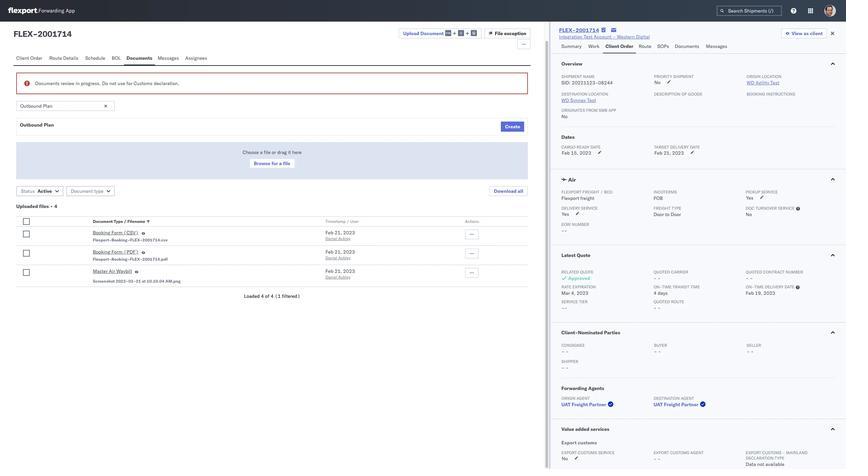 Task type: describe. For each thing, give the bounding box(es) containing it.
client order for the client order "button" to the right
[[606, 43, 633, 49]]

partner for origin agent
[[589, 402, 606, 408]]

customs for export customs
[[578, 440, 597, 446]]

seller - -
[[747, 343, 761, 355]]

dates
[[561, 134, 575, 140]]

uat freight partner link for origin
[[561, 401, 615, 408]]

wd synnex test link
[[561, 97, 596, 103]]

quoted route - -
[[654, 299, 684, 311]]

for inside button
[[272, 160, 278, 167]]

use
[[118, 80, 125, 86]]

flexport- for booking form (csv)
[[93, 237, 112, 242]]

freight for origin agent
[[572, 402, 588, 408]]

timestamp / user button
[[324, 218, 451, 224]]

loaded 4 of 4 (1 filtered)
[[244, 293, 300, 299]]

uploaded
[[16, 203, 38, 209]]

browse for a file
[[254, 160, 290, 167]]

details
[[63, 55, 78, 61]]

flex- for booking form (pdf)
[[130, 257, 142, 262]]

export customs
[[561, 440, 597, 446]]

browse for a file button
[[249, 158, 295, 169]]

shipment
[[673, 74, 694, 79]]

export for export customs - mainland declaration type data not available
[[746, 450, 761, 455]]

0 vertical spatial for
[[126, 80, 132, 86]]

3 feb 21, 2023 daniel ackley from the top
[[325, 268, 355, 280]]

0 horizontal spatial order
[[30, 55, 42, 61]]

as
[[804, 30, 809, 36]]

user
[[350, 219, 359, 224]]

booking form (csv) link
[[93, 229, 139, 237]]

forwarding for forwarding app
[[39, 8, 64, 14]]

time for on-time transit time 4 days
[[662, 284, 672, 289]]

form for (pdf)
[[111, 249, 122, 255]]

service up doc turnover service at the top right
[[761, 189, 778, 195]]

services
[[591, 426, 609, 432]]

route details
[[49, 55, 78, 61]]

outbound
[[20, 122, 43, 128]]

0 horizontal spatial delivery
[[670, 145, 689, 150]]

0 vertical spatial freight
[[582, 189, 599, 195]]

agents
[[588, 385, 604, 391]]

progress.
[[81, 80, 101, 86]]

bco
[[604, 189, 612, 195]]

service right turnover
[[778, 206, 795, 211]]

buyer - -
[[654, 343, 667, 355]]

Outbound Plan text field
[[16, 101, 115, 111]]

document type / filename
[[93, 219, 145, 224]]

target
[[654, 145, 669, 150]]

feb 21, 2023 daniel ackley for (csv)
[[325, 230, 355, 241]]

upload
[[403, 30, 419, 36]]

no inside originates from smb app no
[[561, 113, 568, 120]]

view as client button
[[781, 28, 827, 39]]

browse
[[254, 160, 270, 167]]

assignees button
[[183, 52, 211, 65]]

origin for origin agent
[[561, 396, 575, 401]]

status active
[[21, 188, 52, 194]]

0 horizontal spatial not
[[109, 80, 116, 86]]

air inside master air waybill link
[[109, 268, 115, 274]]

quoted for quoted route - -
[[654, 299, 670, 304]]

download all button
[[489, 186, 528, 196]]

1 horizontal spatial documents button
[[672, 40, 703, 53]]

service down flexport freight / bco flexport freight
[[581, 206, 598, 211]]

time for on-time delivery date
[[754, 284, 764, 289]]

waybill
[[116, 268, 132, 274]]

freight inside freight type door to door
[[654, 206, 671, 211]]

agility
[[756, 80, 769, 86]]

2023 inside quoted contract number - - rate expiration mar 4, 2023
[[577, 290, 588, 296]]

0 horizontal spatial documents button
[[124, 52, 155, 65]]

21, for flexport-booking-flex-2001714.csv
[[335, 230, 342, 236]]

file inside button
[[283, 160, 290, 167]]

0 horizontal spatial client order button
[[14, 52, 47, 65]]

description
[[654, 92, 680, 97]]

declaration.
[[154, 80, 179, 86]]

2023-
[[116, 279, 128, 284]]

customs for export customs - mainland declaration type data not available
[[762, 450, 782, 455]]

type inside export customs - mainland declaration type data not available
[[775, 456, 784, 461]]

daniel for (pdf)
[[325, 255, 337, 260]]

uat for destination
[[654, 402, 663, 408]]

1 horizontal spatial order
[[620, 43, 633, 49]]

15,
[[571, 150, 578, 156]]

0 vertical spatial a
[[260, 149, 263, 155]]

files
[[39, 203, 49, 209]]

filtered)
[[282, 293, 300, 299]]

uat freight partner link for destination
[[654, 401, 707, 408]]

0 horizontal spatial 2001714
[[38, 29, 72, 39]]

download
[[494, 188, 517, 194]]

ackley for (csv)
[[338, 236, 351, 241]]

4,
[[571, 290, 575, 296]]

screenshot 2023-02-21 at 10.10.04 am.png
[[93, 279, 181, 284]]

4 right loaded
[[261, 293, 264, 299]]

21, for flexport-booking-flex-2001714.pdf
[[335, 249, 342, 255]]

consignee
[[561, 343, 585, 348]]

flexport-booking-flex-2001714.pdf
[[93, 257, 168, 262]]

0 horizontal spatial client
[[16, 55, 29, 61]]

status
[[21, 188, 35, 194]]

freight type door to door
[[654, 206, 681, 218]]

priority shipment
[[654, 74, 694, 79]]

number
[[572, 222, 589, 227]]

quoted for quoted contract number - - rate expiration mar 4, 2023
[[746, 270, 762, 275]]

type
[[114, 219, 123, 224]]

doc turnover service
[[746, 206, 795, 211]]

0 horizontal spatial messages button
[[155, 52, 183, 65]]

wd for wd synnex test
[[561, 97, 569, 103]]

client order for left the client order "button"
[[16, 55, 42, 61]]

related
[[561, 270, 579, 275]]

1 vertical spatial freight
[[580, 195, 594, 201]]

flex - 2001714
[[14, 29, 72, 39]]

export customs - mainland declaration type data not available
[[746, 450, 808, 467]]

service
[[561, 299, 578, 304]]

4 right ∙
[[54, 203, 57, 209]]

booking- for (pdf)
[[112, 257, 130, 262]]

1 horizontal spatial 2001714
[[576, 27, 599, 33]]

route button
[[636, 40, 655, 53]]

incoterms
[[654, 189, 677, 195]]

19,
[[755, 290, 762, 296]]

value
[[561, 426, 574, 432]]

0 horizontal spatial file
[[264, 149, 271, 155]]

smb
[[599, 108, 607, 113]]

1 horizontal spatial client order button
[[603, 40, 636, 53]]

1 vertical spatial documents
[[127, 55, 152, 61]]

export for export customs agent - -
[[654, 450, 669, 455]]

export for export customs service
[[561, 450, 577, 455]]

4 inside 'on-time transit time 4 days'
[[654, 290, 657, 296]]

quote
[[577, 252, 590, 258]]

0 vertical spatial test
[[584, 34, 593, 40]]

ackley for (pdf)
[[338, 255, 351, 260]]

route
[[671, 299, 684, 304]]

data
[[746, 461, 756, 467]]

1 vertical spatial messages
[[158, 55, 179, 61]]

choose
[[243, 149, 259, 155]]

target delivery date
[[654, 145, 700, 150]]

on- for on-time delivery date
[[746, 284, 754, 289]]

2001714.pdf
[[142, 257, 168, 262]]

type for document type
[[94, 188, 103, 194]]

route for route
[[639, 43, 651, 49]]

/ for flexport freight / bco flexport freight
[[600, 189, 603, 195]]

20221123-
[[572, 80, 598, 86]]

fob
[[654, 195, 663, 201]]

destination location wd synnex test
[[561, 92, 608, 103]]

schedule
[[85, 55, 105, 61]]

form for (csv)
[[111, 230, 122, 236]]

(csv)
[[124, 230, 139, 236]]

tier
[[579, 299, 588, 304]]

date for feb 15, 2023
[[591, 145, 601, 150]]

flex- for booking form (csv)
[[130, 237, 142, 242]]

2 time from the left
[[690, 284, 700, 289]]

master air waybill link
[[93, 268, 132, 276]]

mainland
[[786, 450, 808, 455]]

no down doc
[[746, 211, 752, 218]]

shipper - -
[[561, 359, 578, 371]]

customs for export customs service
[[578, 450, 597, 455]]

test for wd synnex test
[[587, 97, 596, 103]]

no down the "priority"
[[654, 79, 661, 85]]

1 door from the left
[[654, 211, 664, 218]]

1 flexport from the top
[[561, 189, 581, 195]]

daniel for (csv)
[[325, 236, 337, 241]]

am.png
[[165, 279, 181, 284]]

forwarding app link
[[8, 7, 75, 14]]

1 vertical spatial of
[[265, 293, 269, 299]]

flex-2001714 link
[[559, 27, 599, 33]]

sid:
[[561, 80, 571, 86]]

account
[[594, 34, 612, 40]]

not inside export customs - mainland declaration type data not available
[[757, 461, 764, 467]]



Task type: vqa. For each thing, say whether or not it's contained in the screenshot.
Air to the left
yes



Task type: locate. For each thing, give the bounding box(es) containing it.
uploaded files ∙ 4
[[16, 203, 57, 209]]

quoted inside quoted carrier - -
[[654, 270, 670, 275]]

2001714 up 'account'
[[576, 27, 599, 33]]

service tier --
[[561, 299, 588, 311]]

document for document type
[[71, 188, 93, 194]]

for
[[126, 80, 132, 86], [272, 160, 278, 167]]

0 horizontal spatial uat freight partner
[[561, 402, 606, 408]]

client down flex
[[16, 55, 29, 61]]

(pdf)
[[124, 249, 139, 255]]

flexport- for booking form (pdf)
[[93, 257, 112, 262]]

wd for wd agility test
[[747, 80, 754, 86]]

- inside export customs - mainland declaration type data not available
[[783, 450, 785, 455]]

1 vertical spatial destination
[[654, 396, 680, 401]]

actions
[[465, 219, 479, 224]]

2 horizontal spatial documents
[[675, 43, 699, 49]]

agent down forwarding agents
[[577, 396, 590, 401]]

number
[[786, 270, 803, 275]]

customs inside export customs - mainland declaration type data not available
[[762, 450, 782, 455]]

0 vertical spatial not
[[109, 80, 116, 86]]

1 ackley from the top
[[338, 236, 351, 241]]

not right the do
[[109, 80, 116, 86]]

0 vertical spatial document
[[420, 30, 444, 36]]

1 horizontal spatial destination
[[654, 396, 680, 401]]

1 horizontal spatial not
[[757, 461, 764, 467]]

document for document type / filename
[[93, 219, 113, 224]]

client
[[810, 30, 823, 36]]

agent for destination agent
[[681, 396, 694, 401]]

Search Shipments (/) text field
[[717, 6, 782, 16]]

agent inside export customs agent - -
[[690, 450, 704, 455]]

1 booking- from the top
[[112, 237, 130, 242]]

name
[[583, 74, 595, 79]]

app inside originates from smb app no
[[608, 108, 616, 113]]

2 horizontal spatial date
[[785, 284, 795, 289]]

10.10.04
[[147, 279, 164, 284]]

document
[[420, 30, 444, 36], [71, 188, 93, 194], [93, 219, 113, 224]]

uat freight partner link down destination agent
[[654, 401, 707, 408]]

quoted for quoted carrier - -
[[654, 270, 670, 275]]

1 horizontal spatial of
[[682, 92, 687, 97]]

yes for delivery
[[562, 211, 569, 217]]

form left (pdf) at bottom left
[[111, 249, 122, 255]]

2 uat freight partner link from the left
[[654, 401, 707, 408]]

route down digital
[[639, 43, 651, 49]]

air button
[[551, 169, 846, 189]]

documents left review
[[35, 80, 60, 86]]

0 vertical spatial forwarding
[[39, 8, 64, 14]]

0 vertical spatial location
[[762, 74, 782, 79]]

on-time delivery date
[[746, 284, 795, 289]]

type inside document type button
[[94, 188, 103, 194]]

None checkbox
[[23, 231, 30, 237], [23, 269, 30, 276], [23, 231, 30, 237], [23, 269, 30, 276]]

booking down "document type / filename"
[[93, 230, 110, 236]]

delivery service
[[561, 206, 598, 211]]

declaration
[[746, 456, 774, 461]]

1 horizontal spatial a
[[279, 160, 282, 167]]

freight up delivery service
[[580, 195, 594, 201]]

partner for destination agent
[[681, 402, 698, 408]]

on-time transit time 4 days
[[654, 284, 700, 296]]

1 partner from the left
[[589, 402, 606, 408]]

export inside export customs - mainland declaration type data not available
[[746, 450, 761, 455]]

freight down destination agent
[[664, 402, 680, 408]]

booking- down booking form (pdf)
[[112, 257, 130, 262]]

1 vertical spatial type
[[672, 206, 681, 211]]

/ inside flexport freight / bco flexport freight
[[600, 189, 603, 195]]

date up air button
[[690, 145, 700, 150]]

2001714
[[576, 27, 599, 33], [38, 29, 72, 39]]

time up days
[[662, 284, 672, 289]]

1 horizontal spatial yes
[[746, 195, 753, 201]]

or
[[272, 149, 276, 155]]

messages up the overview 'button'
[[706, 43, 727, 49]]

of
[[682, 92, 687, 97], [265, 293, 269, 299]]

1 time from the left
[[662, 284, 672, 289]]

value added services button
[[551, 419, 846, 439]]

2 flexport from the top
[[561, 195, 579, 201]]

type inside freight type door to door
[[672, 206, 681, 211]]

1 uat from the left
[[561, 402, 571, 408]]

yes down pickup
[[746, 195, 753, 201]]

2 vertical spatial document
[[93, 219, 113, 224]]

air inside air button
[[568, 176, 576, 183]]

file down it
[[283, 160, 290, 167]]

-
[[33, 29, 38, 39], [613, 34, 616, 40], [561, 228, 564, 234], [564, 228, 567, 234], [654, 275, 657, 281], [658, 275, 661, 281], [746, 275, 749, 281], [750, 275, 753, 281], [561, 305, 564, 311], [564, 305, 567, 311], [654, 305, 657, 311], [658, 305, 661, 311], [561, 349, 564, 355], [566, 349, 569, 355], [654, 349, 657, 355], [658, 349, 661, 355], [747, 349, 750, 355], [751, 349, 754, 355], [561, 365, 564, 371], [566, 365, 569, 371], [783, 450, 785, 455], [654, 456, 657, 462], [658, 456, 661, 462]]

3 ackley from the top
[[338, 275, 351, 280]]

bol
[[112, 55, 121, 61]]

messages button up declaration.
[[155, 52, 183, 65]]

destination for destination location wd synnex test
[[561, 92, 587, 97]]

agent for origin agent
[[577, 396, 590, 401]]

time
[[662, 284, 672, 289], [690, 284, 700, 289], [754, 284, 764, 289]]

uat freight partner for destination
[[654, 402, 698, 408]]

2 uat from the left
[[654, 402, 663, 408]]

2 vertical spatial ackley
[[338, 275, 351, 280]]

uat freight partner link down "origin agent"
[[561, 401, 615, 408]]

flexport. image
[[8, 7, 39, 14]]

flexport- down booking form (csv)
[[93, 237, 112, 242]]

uat freight partner for origin
[[561, 402, 606, 408]]

a inside button
[[279, 160, 282, 167]]

freight
[[654, 206, 671, 211], [572, 402, 588, 408], [664, 402, 680, 408]]

customs up the export customs service
[[578, 440, 597, 446]]

quoted inside quoted contract number - - rate expiration mar 4, 2023
[[746, 270, 762, 275]]

0 horizontal spatial type
[[94, 188, 103, 194]]

location for wd agility test
[[762, 74, 782, 79]]

door right to
[[671, 211, 681, 218]]

location for wd synnex test
[[589, 92, 608, 97]]

21
[[136, 279, 141, 284]]

2 daniel from the top
[[325, 255, 337, 260]]

2 vertical spatial feb 21, 2023 daniel ackley
[[325, 268, 355, 280]]

eori number --
[[561, 222, 589, 234]]

booking for booking form (pdf)
[[93, 249, 110, 255]]

1 horizontal spatial client order
[[606, 43, 633, 49]]

1 horizontal spatial time
[[690, 284, 700, 289]]

yes for pickup
[[746, 195, 753, 201]]

agent up value added services button
[[681, 396, 694, 401]]

location inside the origin location wd agility test
[[762, 74, 782, 79]]

here
[[292, 149, 302, 155]]

1 horizontal spatial on-
[[746, 284, 754, 289]]

client order down flex
[[16, 55, 42, 61]]

1 horizontal spatial client
[[606, 43, 619, 49]]

flex- down (csv)
[[130, 237, 142, 242]]

parties
[[604, 330, 620, 336]]

uat freight partner down "origin agent"
[[561, 402, 606, 408]]

forwarding agents
[[561, 385, 604, 391]]

doc
[[746, 206, 754, 211]]

0 horizontal spatial yes
[[562, 211, 569, 217]]

test inside the origin location wd agility test
[[770, 80, 779, 86]]

partner down destination agent
[[681, 402, 698, 408]]

goods
[[688, 92, 702, 97]]

booking inside booking form (pdf) link
[[93, 249, 110, 255]]

booking inside booking form (csv) link
[[93, 230, 110, 236]]

messages button up the overview 'button'
[[703, 40, 731, 53]]

booking-
[[112, 237, 130, 242], [112, 257, 130, 262]]

on- for on-time transit time 4 days
[[654, 284, 662, 289]]

transit
[[673, 284, 689, 289]]

in
[[76, 80, 80, 86]]

customs for export customs agent - -
[[670, 450, 689, 455]]

quoted inside quoted route - -
[[654, 299, 670, 304]]

1 vertical spatial for
[[272, 160, 278, 167]]

test
[[584, 34, 593, 40], [770, 80, 779, 86], [587, 97, 596, 103]]

it
[[288, 149, 291, 155]]

flex- up integration
[[559, 27, 576, 33]]

export for export customs
[[561, 440, 577, 446]]

uat freight partner down destination agent
[[654, 402, 698, 408]]

flexport- up master
[[93, 257, 112, 262]]

on- up feb 19, 2023 at the bottom right of page
[[746, 284, 754, 289]]

shipment name sid: 20221123-08244
[[561, 74, 613, 86]]

agent down value added services button
[[690, 450, 704, 455]]

latest quote button
[[551, 245, 846, 265]]

wd inside destination location wd synnex test
[[561, 97, 569, 103]]

value added services
[[561, 426, 609, 432]]

time up 19,
[[754, 284, 764, 289]]

/ left bco
[[600, 189, 603, 195]]

yes down delivery
[[562, 211, 569, 217]]

origin agent
[[561, 396, 590, 401]]

0 horizontal spatial messages
[[158, 55, 179, 61]]

location down 08244
[[589, 92, 608, 97]]

documents up the overview 'button'
[[675, 43, 699, 49]]

quoted carrier - -
[[654, 270, 688, 281]]

0 horizontal spatial date
[[591, 145, 601, 150]]

1 vertical spatial a
[[279, 160, 282, 167]]

on-
[[654, 284, 662, 289], [746, 284, 754, 289]]

messages up declaration.
[[158, 55, 179, 61]]

1 horizontal spatial uat freight partner link
[[654, 401, 707, 408]]

2 horizontal spatial type
[[775, 456, 784, 461]]

0 vertical spatial messages
[[706, 43, 727, 49]]

4 left days
[[654, 290, 657, 296]]

1 form from the top
[[111, 230, 122, 236]]

1 flexport- from the top
[[93, 237, 112, 242]]

customs inside export customs agent - -
[[670, 450, 689, 455]]

delivery
[[561, 206, 580, 211]]

wd left agility
[[747, 80, 754, 86]]

0 horizontal spatial /
[[124, 219, 126, 224]]

forwarding
[[39, 8, 64, 14], [561, 385, 587, 391]]

route for route details
[[49, 55, 62, 61]]

order down flex - 2001714 at left top
[[30, 55, 42, 61]]

time right transit
[[690, 284, 700, 289]]

4 left (1
[[271, 293, 274, 299]]

1 daniel from the top
[[325, 236, 337, 241]]

integration test account - western digital link
[[559, 33, 650, 40]]

1 vertical spatial client order
[[16, 55, 42, 61]]

create button
[[501, 122, 524, 132]]

document type / filename button
[[91, 218, 312, 224]]

for right use
[[126, 80, 132, 86]]

documents button right bol
[[124, 52, 155, 65]]

0 vertical spatial type
[[94, 188, 103, 194]]

1 uat freight partner from the left
[[561, 402, 606, 408]]

documents button up the overview 'button'
[[672, 40, 703, 53]]

choose a file or drag it here
[[243, 149, 302, 155]]

outbound plan
[[20, 122, 54, 128]]

client order button down flex
[[14, 52, 47, 65]]

form down type
[[111, 230, 122, 236]]

1 horizontal spatial wd
[[747, 80, 754, 86]]

1 vertical spatial delivery
[[765, 284, 783, 289]]

2 vertical spatial test
[[587, 97, 596, 103]]

incoterms fob
[[654, 189, 677, 201]]

1 uat freight partner link from the left
[[561, 401, 615, 408]]

0 horizontal spatial destination
[[561, 92, 587, 97]]

0 vertical spatial delivery
[[670, 145, 689, 150]]

1 horizontal spatial messages button
[[703, 40, 731, 53]]

0 vertical spatial file
[[264, 149, 271, 155]]

booking form (csv)
[[93, 230, 139, 236]]

None checkbox
[[23, 218, 30, 225], [23, 250, 30, 257], [23, 218, 30, 225], [23, 250, 30, 257]]

1 horizontal spatial door
[[671, 211, 681, 218]]

documents right bol button
[[127, 55, 152, 61]]

0 horizontal spatial of
[[265, 293, 269, 299]]

1 vertical spatial app
[[608, 108, 616, 113]]

origin for origin location wd agility test
[[747, 74, 761, 79]]

uat down destination agent
[[654, 402, 663, 408]]

0 vertical spatial feb 21, 2023 daniel ackley
[[325, 230, 355, 241]]

export
[[561, 440, 577, 446], [561, 450, 577, 455], [654, 450, 669, 455], [746, 450, 761, 455]]

1 horizontal spatial uat
[[654, 402, 663, 408]]

0 vertical spatial destination
[[561, 92, 587, 97]]

1 vertical spatial flexport-
[[93, 257, 112, 262]]

booking form (pdf) link
[[93, 249, 139, 257]]

quoted down days
[[654, 299, 670, 304]]

1 vertical spatial not
[[757, 461, 764, 467]]

1 vertical spatial route
[[49, 55, 62, 61]]

2 horizontal spatial time
[[754, 284, 764, 289]]

1 horizontal spatial delivery
[[765, 284, 783, 289]]

export customs agent - -
[[654, 450, 704, 462]]

/ right type
[[124, 219, 126, 224]]

location inside destination location wd synnex test
[[589, 92, 608, 97]]

freight up to
[[654, 206, 671, 211]]

test for wd agility test
[[770, 80, 779, 86]]

timestamp
[[325, 219, 346, 224]]

agent
[[577, 396, 590, 401], [681, 396, 694, 401], [690, 450, 704, 455]]

form inside booking form (csv) link
[[111, 230, 122, 236]]

customs up available
[[762, 450, 782, 455]]

order down western
[[620, 43, 633, 49]]

1 horizontal spatial messages
[[706, 43, 727, 49]]

type for freight type door to door
[[672, 206, 681, 211]]

freight for destination agent
[[664, 402, 680, 408]]

2 on- from the left
[[746, 284, 754, 289]]

no down "export customs"
[[562, 456, 568, 462]]

filename
[[127, 219, 145, 224]]

1 booking from the top
[[93, 230, 110, 236]]

wd inside the origin location wd agility test
[[747, 80, 754, 86]]

uat down "origin agent"
[[561, 402, 571, 408]]

route inside button
[[639, 43, 651, 49]]

destination for destination agent
[[654, 396, 680, 401]]

3 time from the left
[[754, 284, 764, 289]]

2 vertical spatial flex-
[[130, 257, 142, 262]]

on- inside 'on-time transit time 4 days'
[[654, 284, 662, 289]]

freight left bco
[[582, 189, 599, 195]]

0 horizontal spatial a
[[260, 149, 263, 155]]

western
[[617, 34, 635, 40]]

1 horizontal spatial partner
[[681, 402, 698, 408]]

1 horizontal spatial date
[[690, 145, 700, 150]]

a right choose
[[260, 149, 263, 155]]

related quote
[[561, 270, 593, 275]]

0 vertical spatial client
[[606, 43, 619, 49]]

21, for screenshot 2023-02-21 at 10.10.04 am.png
[[335, 268, 342, 274]]

2 booking- from the top
[[112, 257, 130, 262]]

added
[[575, 426, 589, 432]]

route left details
[[49, 55, 62, 61]]

client order down western
[[606, 43, 633, 49]]

0 vertical spatial flex-
[[559, 27, 576, 33]]

of left (1
[[265, 293, 269, 299]]

1 horizontal spatial /
[[347, 219, 349, 224]]

0 vertical spatial booking
[[93, 230, 110, 236]]

0 vertical spatial daniel
[[325, 236, 337, 241]]

freight down "origin agent"
[[572, 402, 588, 408]]

2 feb 21, 2023 daniel ackley from the top
[[325, 249, 355, 260]]

0 vertical spatial form
[[111, 230, 122, 236]]

booking for booking form (csv)
[[93, 230, 110, 236]]

client-nominated parties
[[561, 330, 620, 336]]

partner down agents
[[589, 402, 606, 408]]

form inside booking form (pdf) link
[[111, 249, 122, 255]]

location up wd agility test link
[[762, 74, 782, 79]]

2 form from the top
[[111, 249, 122, 255]]

customs down "export customs"
[[578, 450, 597, 455]]

route details button
[[47, 52, 83, 65]]

0 horizontal spatial route
[[49, 55, 62, 61]]

forwarding up "origin agent"
[[561, 385, 587, 391]]

2 ackley from the top
[[338, 255, 351, 260]]

loaded
[[244, 293, 260, 299]]

1 vertical spatial file
[[283, 160, 290, 167]]

0 vertical spatial booking-
[[112, 237, 130, 242]]

0 horizontal spatial door
[[654, 211, 664, 218]]

1 vertical spatial test
[[770, 80, 779, 86]]

test inside destination location wd synnex test
[[587, 97, 596, 103]]

export inside export customs agent - -
[[654, 450, 669, 455]]

client order button down western
[[603, 40, 636, 53]]

2 partner from the left
[[681, 402, 698, 408]]

2 uat freight partner from the left
[[654, 402, 698, 408]]

forwarding for forwarding agents
[[561, 385, 587, 391]]

plan
[[44, 122, 54, 128]]

1 vertical spatial wd
[[561, 97, 569, 103]]

client order
[[606, 43, 633, 49], [16, 55, 42, 61]]

documents button
[[672, 40, 703, 53], [124, 52, 155, 65]]

client down integration test account - western digital
[[606, 43, 619, 49]]

1 vertical spatial flexport
[[561, 195, 579, 201]]

0 vertical spatial documents
[[675, 43, 699, 49]]

destination
[[561, 92, 587, 97], [654, 396, 680, 401]]

1 horizontal spatial for
[[272, 160, 278, 167]]

2001714 down forwarding app
[[38, 29, 72, 39]]

air right master
[[109, 268, 115, 274]]

1 horizontal spatial documents
[[127, 55, 152, 61]]

1 horizontal spatial forwarding
[[561, 385, 587, 391]]

no down originates
[[561, 113, 568, 120]]

consignee - -
[[561, 343, 585, 355]]

customs
[[578, 440, 597, 446], [578, 450, 597, 455], [670, 450, 689, 455], [762, 450, 782, 455]]

uat for origin
[[561, 402, 571, 408]]

a down the drag
[[279, 160, 282, 167]]

quoted left the carrier
[[654, 270, 670, 275]]

1 vertical spatial forwarding
[[561, 385, 587, 391]]

1 horizontal spatial origin
[[747, 74, 761, 79]]

1 on- from the left
[[654, 284, 662, 289]]

1 feb 21, 2023 daniel ackley from the top
[[325, 230, 355, 241]]

1 vertical spatial document
[[71, 188, 93, 194]]

partner
[[589, 402, 606, 408], [681, 402, 698, 408]]

for down or
[[272, 160, 278, 167]]

door
[[654, 211, 664, 218], [671, 211, 681, 218]]

origin inside the origin location wd agility test
[[747, 74, 761, 79]]

2 horizontal spatial /
[[600, 189, 603, 195]]

quoted left contract
[[746, 270, 762, 275]]

test up from
[[587, 97, 596, 103]]

originates
[[561, 108, 585, 113]]

feb 19, 2023
[[746, 290, 775, 296]]

booking- for (csv)
[[112, 237, 130, 242]]

delivery down contract
[[765, 284, 783, 289]]

on- up days
[[654, 284, 662, 289]]

0 vertical spatial origin
[[747, 74, 761, 79]]

file left or
[[264, 149, 271, 155]]

feb 21, 2023 daniel ackley for (pdf)
[[325, 249, 355, 260]]

yes
[[746, 195, 753, 201], [562, 211, 569, 217]]

1 vertical spatial order
[[30, 55, 42, 61]]

2 vertical spatial type
[[775, 456, 784, 461]]

1 horizontal spatial file
[[283, 160, 290, 167]]

of left goods
[[682, 92, 687, 97]]

/ for document type / filename
[[124, 219, 126, 224]]

customs down value added services button
[[670, 450, 689, 455]]

origin down forwarding agents
[[561, 396, 575, 401]]

air
[[568, 176, 576, 183], [109, 268, 115, 274]]

service down services
[[598, 450, 615, 455]]

2 vertical spatial documents
[[35, 80, 60, 86]]

0 vertical spatial app
[[66, 8, 75, 14]]

2 flexport- from the top
[[93, 257, 112, 262]]

1 vertical spatial booking
[[93, 249, 110, 255]]

1 horizontal spatial uat freight partner
[[654, 402, 698, 408]]

booking form (pdf)
[[93, 249, 139, 255]]

route inside button
[[49, 55, 62, 61]]

2 door from the left
[[671, 211, 681, 218]]

work
[[588, 43, 599, 49]]

date for feb 21, 2023
[[690, 145, 700, 150]]

0 vertical spatial flexport-
[[93, 237, 112, 242]]

seller
[[747, 343, 761, 348]]

feb
[[562, 150, 570, 156], [654, 150, 662, 156], [325, 230, 333, 236], [325, 249, 333, 255], [325, 268, 333, 274], [746, 290, 754, 296]]

booking up master
[[93, 249, 110, 255]]

0 horizontal spatial on-
[[654, 284, 662, 289]]

a
[[260, 149, 263, 155], [279, 160, 282, 167]]

door left to
[[654, 211, 664, 218]]

wd up originates
[[561, 97, 569, 103]]

booking- down booking form (csv)
[[112, 237, 130, 242]]

test up booking instructions
[[770, 80, 779, 86]]

date down number
[[785, 284, 795, 289]]

flexport-booking-flex-2001714.csv
[[93, 237, 168, 242]]

pickup service
[[746, 189, 778, 195]]

0 vertical spatial route
[[639, 43, 651, 49]]

3 daniel from the top
[[325, 275, 337, 280]]

forwarding up flex - 2001714 at left top
[[39, 8, 64, 14]]

air up flexport freight / bco flexport freight
[[568, 176, 576, 183]]

2 booking from the top
[[93, 249, 110, 255]]

/ left user
[[347, 219, 349, 224]]

destination inside destination location wd synnex test
[[561, 92, 587, 97]]

test up work
[[584, 34, 593, 40]]

1 horizontal spatial location
[[762, 74, 782, 79]]

1 vertical spatial client
[[16, 55, 29, 61]]

drag
[[277, 149, 287, 155]]

delivery up feb 21, 2023
[[670, 145, 689, 150]]

feb 21, 2023 daniel ackley
[[325, 230, 355, 241], [325, 249, 355, 260], [325, 268, 355, 280]]



